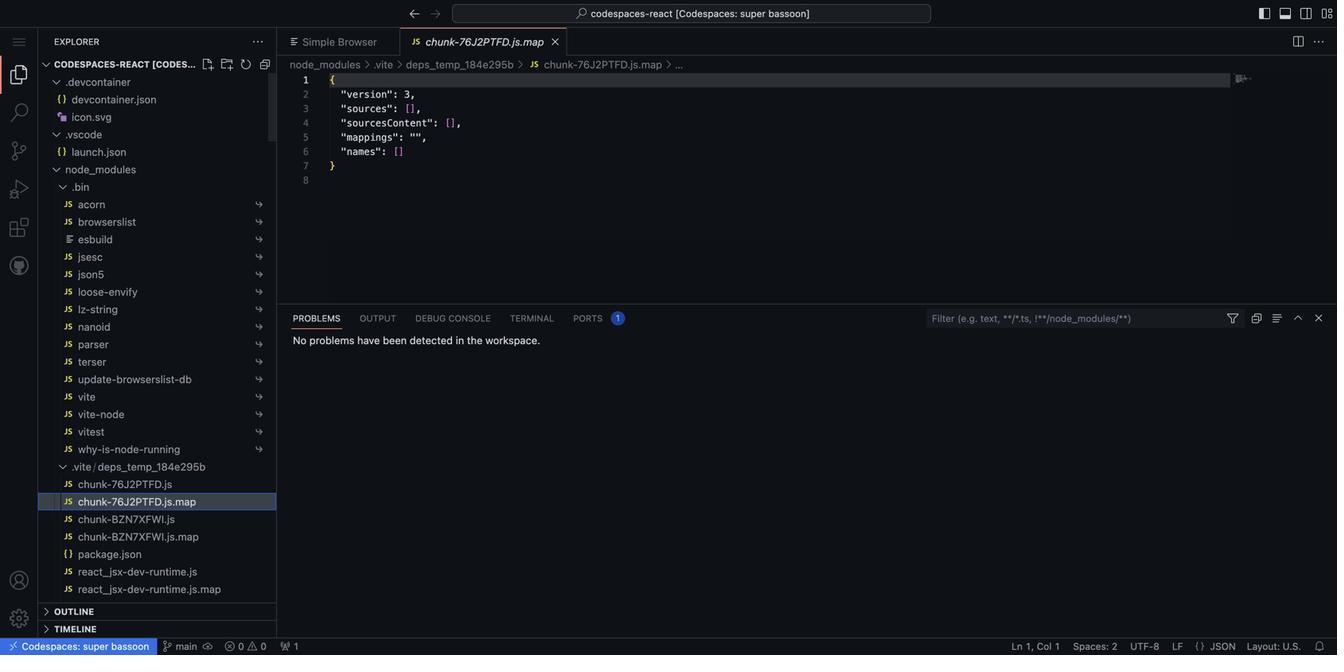 Task type: locate. For each thing, give the bounding box(es) containing it.
codespaces-react [codespaces: super bassoon] inside toolbar
[[591, 8, 810, 19]]

chunk-76j2ptfd.js.map link for chunk-76j2ptfd.js.map list item
[[544, 59, 662, 70]]

1 vertical spatial 76j2ptfd.js.map
[[578, 59, 662, 70]]

2 horizontal spatial 76j2ptfd.js.map
[[578, 59, 662, 70]]

, up "sourcescontent" : [ ] ,
[[416, 103, 422, 115]]

browserslist link
[[78, 216, 136, 228]]

2 horizontal spatial breadcrumb separator image
[[662, 58, 675, 71]]

chunk-76j2ptfd.js.map list item
[[527, 56, 675, 73]]

remote image
[[8, 642, 19, 653]]

0 vertical spatial 76j2ptfd.js.map
[[459, 36, 544, 48]]

jsesc
[[78, 251, 103, 263]]

0 vertical spatial node_modules
[[290, 59, 361, 70]]

0 horizontal spatial 2
[[303, 89, 309, 100]]

.vite for .vite / deps_temp_184e295b
[[72, 461, 91, 473]]

1 horizontal spatial 2
[[1112, 642, 1118, 653]]

vite-node link
[[78, 409, 125, 421]]

tab list
[[277, 28, 1286, 56]]

0 horizontal spatial codespaces-
[[54, 59, 120, 70]]

1 vertical spatial 2
[[1112, 642, 1118, 653]]

super inside button
[[83, 642, 109, 653]]

codespaces- inside toolbar
[[591, 8, 650, 19]]

dev- up react_jsx-dev-runtime.js.map link
[[127, 566, 150, 578]]

1 horizontal spatial ]
[[410, 103, 416, 115]]

0 horizontal spatial super
[[83, 642, 109, 653]]

Toggle Panel (⌘J) checkbox
[[1277, 5, 1294, 22]]

codespaces-react [codespaces: super bassoon] up …
[[591, 8, 810, 19]]

2 breadcrumb separator image from the left
[[393, 58, 406, 71]]

parser
[[78, 339, 109, 351]]

[ down : 3,
[[404, 103, 410, 115]]

0 horizontal spatial [codespaces:
[[152, 59, 220, 70]]

1 down the 'node_modules' list item
[[303, 75, 309, 86]]

0 horizontal spatial bassoon]
[[255, 59, 304, 70]]

chunk-
[[426, 36, 459, 48], [544, 59, 578, 70], [78, 479, 112, 491], [78, 496, 112, 508], [78, 514, 112, 526], [78, 531, 112, 543]]

0 horizontal spatial 0
[[235, 642, 247, 653]]

0 vertical spatial .vite
[[373, 59, 393, 70]]

1 horizontal spatial deps_temp_184e295b
[[406, 59, 514, 70]]

0 vertical spatial [codespaces:
[[675, 8, 738, 19]]

0 vertical spatial bassoon]
[[769, 8, 810, 19]]

1 vertical spatial [
[[445, 118, 450, 129]]

main
[[173, 642, 197, 653]]

why-
[[78, 444, 102, 456]]

layout:
[[1247, 642, 1280, 653]]

breadcrumb separator image inside .vite list item
[[393, 58, 406, 71]]

ln
[[1012, 642, 1023, 653]]

source control (⌃⇧g) tab
[[0, 132, 38, 170]]

title actions toolbar
[[1256, 0, 1336, 27]]

1 horizontal spatial react
[[650, 8, 673, 19]]

toolbar
[[1290, 305, 1331, 332]]

react_jsx-
[[78, 566, 127, 578], [78, 584, 127, 596], [78, 601, 127, 613]]

76j2ptfd.js.map left …
[[578, 59, 662, 70]]

[ down "mappings" : "" ,
[[393, 146, 399, 158]]

explorer section: codespaces-react [codespaces: super bassoon] element
[[54, 56, 304, 73]]

warning image
[[247, 642, 258, 653]]

chunk-76j2ptfd.js.map link
[[426, 36, 544, 48], [544, 59, 662, 70], [78, 496, 196, 508]]

react inside "dropdown button"
[[120, 59, 150, 70]]

tab list inside main content
[[277, 28, 1286, 56]]

ports
[[573, 314, 603, 324]]

list
[[277, 56, 1337, 73]]

update-browserslist-db link
[[78, 374, 192, 386]]

react_jsx- up timeline at the bottom left of page
[[78, 601, 127, 613]]

{
[[330, 75, 335, 86]]

spaces: 2 button
[[1069, 638, 1122, 656]]

node_modules down launch.json link
[[65, 164, 136, 176]]

1 vertical spatial tree item expanded image
[[44, 161, 68, 178]]

1 vertical spatial active view switcher tab list
[[283, 305, 633, 333]]

.bin
[[72, 181, 89, 193]]

0 left radio tower icon
[[258, 642, 267, 653]]

breadcrumb separator image inside the 'node_modules' list item
[[361, 58, 373, 71]]

spaces: 2
[[1073, 642, 1118, 653]]

node_modules link down launch.json link
[[65, 164, 136, 176]]

1 horizontal spatial 0
[[258, 642, 267, 653]]

active view switcher tab list containing 1
[[283, 305, 633, 333]]

react_jsx- down package.json link
[[78, 566, 127, 578]]

ports - 1 forwarded port element
[[611, 312, 625, 326]]

deps_temp_184e295b inside list item
[[406, 59, 514, 70]]

output
[[360, 314, 396, 324]]

1 horizontal spatial breadcrumb separator image
[[393, 58, 406, 71]]

1 horizontal spatial bassoon]
[[769, 8, 810, 19]]

1 vertical spatial .vite
[[72, 461, 91, 473]]

chunk-76j2ptfd.js link
[[78, 479, 172, 491]]

[codespaces: inside codespaces-react [codespaces: super bassoon] toolbar
[[675, 8, 738, 19]]

0 horizontal spatial 76j2ptfd.js.map
[[112, 496, 196, 508]]

1 vertical spatial runtime.js
[[127, 601, 175, 613]]

[ for "sourcescontent"
[[445, 118, 450, 129]]

super inside "dropdown button"
[[223, 59, 253, 70]]

1 right warning image
[[291, 642, 299, 653]]

deps_temp_184e295b up 76j2ptfd.js
[[98, 461, 206, 473]]

detected
[[410, 335, 453, 347]]

breadcrumb separator image
[[361, 58, 373, 71], [393, 58, 406, 71], [662, 58, 675, 71]]

jsesc link
[[78, 251, 103, 263]]

1 vertical spatial [codespaces:
[[152, 59, 220, 70]]

0 vertical spatial runtime.js
[[150, 566, 197, 578]]

codespaces: super bassoon button
[[0, 638, 157, 656]]

1 vertical spatial super
[[223, 59, 253, 70]]

"names" : [ ]
[[341, 146, 404, 158]]

main content containing simple browser
[[277, 28, 1337, 656]]

dev-
[[127, 566, 150, 578], [127, 584, 150, 596]]

lf button
[[1168, 638, 1187, 656]]

breadcrumb separator image down browser in the left of the page
[[361, 58, 373, 71]]

codespaces- inside "dropdown button"
[[54, 59, 120, 70]]

0 vertical spatial codespaces-
[[591, 8, 650, 19]]

chunk-76j2ptfd.js.map link inside chunk-76j2ptfd.js.map, preview tab
[[426, 36, 544, 48]]

0 vertical spatial deps_temp_184e295b
[[406, 59, 514, 70]]

0
[[235, 642, 247, 653], [258, 642, 267, 653]]

why-is-node-running link
[[78, 444, 180, 456]]

timeline
[[54, 625, 97, 635]]

1 horizontal spatial 8
[[1154, 642, 1160, 653]]

0 vertical spatial ,
[[416, 103, 422, 115]]

package.json
[[78, 549, 142, 561]]

chunk-76j2ptfd.js.map
[[426, 36, 544, 48], [544, 59, 662, 70]]

0 vertical spatial dev-
[[127, 566, 150, 578]]

] down "mappings" : "" ,
[[399, 146, 404, 158]]

active view switcher tab list up in
[[283, 305, 633, 333]]

react up chunk-76j2ptfd.js.map list item
[[650, 8, 673, 19]]

codespaces- up '.devcontainer' link
[[54, 59, 120, 70]]

runtime.js down react_jsx-dev-runtime.js.map link
[[127, 601, 175, 613]]

deps_temp_184e295b link
[[406, 59, 514, 70], [98, 461, 206, 473]]

1 horizontal spatial codespaces-
[[591, 8, 650, 19]]

,
[[416, 103, 422, 115], [456, 118, 462, 129], [422, 132, 427, 143]]

deps_temp_184e295b link down chunk-76j2ptfd.js.map, preview tab
[[406, 59, 514, 70]]

1 horizontal spatial [codespaces:
[[675, 8, 738, 19]]

bassoon] for "search" icon
[[769, 8, 810, 19]]

2 vertical spatial 76j2ptfd.js.map
[[112, 496, 196, 508]]

0 vertical spatial active view switcher tab list
[[0, 56, 38, 285]]

0 horizontal spatial deps_temp_184e295b
[[98, 461, 206, 473]]

:
[[393, 103, 399, 115], [433, 118, 439, 129], [399, 132, 404, 143], [381, 146, 387, 158]]

react_jsx- up the react_jsx-runtime.js link
[[78, 584, 127, 596]]

1 horizontal spatial node_modules link
[[290, 59, 361, 70]]

0 horizontal spatial react
[[120, 59, 150, 70]]

super for the view pane container expanded image
[[223, 59, 253, 70]]

chunk-76j2ptfd.js.map inside chunk-76j2ptfd.js.map list item
[[544, 59, 662, 70]]

codespaces: super bassoon
[[19, 642, 149, 653]]

1 vertical spatial codespaces-react [codespaces: super bassoon]
[[54, 59, 304, 70]]

super inside toolbar
[[740, 8, 766, 19]]

codespaces- for the view pane container expanded image
[[54, 59, 120, 70]]

chunk-76j2ptfd.js.map down "search" icon
[[544, 59, 662, 70]]

0 vertical spatial chunk-76j2ptfd.js.map link
[[426, 36, 544, 48]]

react_jsx-runtime.js link
[[78, 601, 175, 613]]

codespaces-react [codespaces: super bassoon] inside "dropdown button"
[[54, 59, 304, 70]]

launch.json link
[[72, 146, 126, 158]]

]
[[410, 103, 416, 115], [450, 118, 456, 129], [399, 146, 404, 158]]

status
[[0, 638, 1337, 656]]

76j2ptfd.js.map inside chunk-76j2ptfd.js chunk-76j2ptfd.js.map chunk-bzn7xfwi.js chunk-bzn7xfwi.js.map package.json react_jsx-dev-runtime.js react_jsx-dev-runtime.js.map react_jsx-runtime.js
[[112, 496, 196, 508]]

node_modules up {
[[290, 59, 361, 70]]

breadcrumb separator image inside chunk-76j2ptfd.js.map list item
[[662, 58, 675, 71]]

2 vertical spatial ]
[[399, 146, 404, 158]]

1 vertical spatial deps_temp_184e295b link
[[98, 461, 206, 473]]

[ right "sourcescontent"
[[445, 118, 450, 129]]

1 inside active view switcher tab list
[[616, 313, 620, 324]]

0 vertical spatial super
[[740, 8, 766, 19]]

browserslist-
[[116, 374, 179, 386]]

terminal link
[[508, 306, 556, 331]]

1 vertical spatial chunk-76j2ptfd.js.map link
[[544, 59, 662, 70]]

active view switcher tab list left .bin
[[0, 56, 38, 285]]

codespaces-react [codespaces: super bassoon] for "search" icon
[[591, 8, 810, 19]]

, down "sourcescontent" : [ ] ,
[[422, 132, 427, 143]]

chunk-76j2ptfd.js.map link for chunk-76j2ptfd.js.map, preview tab
[[426, 36, 544, 48]]

1 breadcrumb separator image from the left
[[361, 58, 373, 71]]

2 horizontal spatial ]
[[450, 118, 456, 129]]

2 react_jsx- from the top
[[78, 584, 127, 596]]

2 vertical spatial super
[[83, 642, 109, 653]]

2 tree item expanded image from the top
[[44, 161, 68, 178]]

1 horizontal spatial node_modules
[[290, 59, 361, 70]]

bassoon] inside "dropdown button"
[[255, 59, 304, 70]]

is-
[[102, 444, 115, 456]]

react for "search" icon
[[650, 8, 673, 19]]

chunk-bzn7xfwi.js.map link
[[78, 531, 199, 543]]

bassoon] inside toolbar
[[769, 8, 810, 19]]

icon.svg link
[[72, 111, 112, 123]]

node_modules inside list item
[[290, 59, 361, 70]]

2 0 from the left
[[258, 642, 267, 653]]

1 vertical spatial ,
[[456, 118, 462, 129]]

node_modules
[[290, 59, 361, 70], [65, 164, 136, 176]]

list containing …
[[277, 56, 1337, 73]]

codespaces-react [codespaces: super bassoon] up the 'devcontainer.json' link
[[54, 59, 304, 70]]

2 right the "spaces:"
[[1112, 642, 1118, 653]]

ports link
[[572, 306, 604, 331]]

chunk-76j2ptfd.js.map link up deps_temp_184e295b list item
[[426, 36, 544, 48]]

2 vertical spatial [
[[393, 146, 399, 158]]

1 0 from the left
[[235, 642, 247, 653]]

tab list containing simple browser
[[277, 28, 1286, 56]]

"sourcescontent" : [ ] ,
[[341, 118, 462, 129]]

0 horizontal spatial ]
[[399, 146, 404, 158]]

bzn7xfwi.js
[[112, 514, 175, 526]]

chunk-76j2ptfd.js.map up deps_temp_184e295b list item
[[426, 36, 544, 48]]

.vite / deps_temp_184e295b
[[72, 461, 206, 473]]

0 vertical spatial [
[[404, 103, 410, 115]]

0 vertical spatial 8
[[303, 175, 309, 186]]

esbuild
[[78, 234, 113, 246]]

76j2ptfd.js.map up bzn7xfwi.js
[[112, 496, 196, 508]]

"version"
[[341, 89, 393, 100]]

1 vertical spatial bassoon]
[[255, 59, 304, 70]]

codespaces- for "search" icon
[[591, 8, 650, 19]]

76j2ptfd.js.map inside list item
[[578, 59, 662, 70]]

breadcrumb separator image down codespaces-react [codespaces: super bassoon] toolbar
[[662, 58, 675, 71]]

0 horizontal spatial breadcrumb separator image
[[361, 58, 373, 71]]

1 horizontal spatial codespaces-react [codespaces: super bassoon]
[[591, 8, 810, 19]]

tab
[[0, 94, 38, 132], [0, 170, 38, 209], [0, 209, 38, 247], [0, 247, 38, 285], [564, 305, 633, 333]]

codespaces- right "search" icon
[[591, 8, 650, 19]]

8 inside button
[[1154, 642, 1160, 653]]

2 vertical spatial ,
[[422, 132, 427, 143]]

1 horizontal spatial .vite
[[373, 59, 393, 70]]

0 horizontal spatial codespaces-react [codespaces: super bassoon]
[[54, 59, 304, 70]]

] for "names" : [ ]
[[399, 146, 404, 158]]

76j2ptfd.js.map inside tab
[[459, 36, 544, 48]]

.vite down "tab actions" toolbar
[[373, 59, 393, 70]]

chunk-76j2ptfd.js.map inside chunk-76j2ptfd.js.map, preview tab
[[426, 36, 544, 48]]

1 vertical spatial chunk-76j2ptfd.js.map
[[544, 59, 662, 70]]

deps_temp_184e295b link up 76j2ptfd.js
[[98, 461, 206, 473]]

1 horizontal spatial 76j2ptfd.js.map
[[459, 36, 544, 48]]

5
[[303, 132, 309, 143]]

0 vertical spatial deps_temp_184e295b link
[[406, 59, 514, 70]]

76j2ptfd.js.map for chunk-76j2ptfd.js.map, preview tab
[[459, 36, 544, 48]]

simple browser
[[303, 36, 377, 48]]

chunk-76j2ptfd.js.map link down "search" icon
[[544, 59, 662, 70]]

react inside toolbar
[[650, 8, 673, 19]]

1
[[303, 75, 309, 86], [616, 313, 620, 324], [291, 642, 299, 653], [1055, 642, 1061, 653]]

tree item expanded image
[[44, 73, 68, 91]]

tab actions toolbar
[[377, 34, 399, 50]]

[
[[404, 103, 410, 115], [445, 118, 450, 129], [393, 146, 399, 158]]

devcontainer.json
[[72, 94, 157, 105]]

76j2ptfd.js.map up breadcrumb separator icon
[[459, 36, 544, 48]]

3
[[303, 103, 309, 115]]

0 horizontal spatial 8
[[303, 175, 309, 186]]

main content
[[277, 28, 1337, 656]]

1 vertical spatial node_modules link
[[65, 164, 136, 176]]

2 up 3
[[303, 89, 309, 100]]

tree item expanded image
[[44, 126, 68, 143], [44, 161, 68, 178]]

.vscode link
[[65, 129, 102, 141]]

dev- down the 'react_jsx-dev-runtime.js' link
[[127, 584, 150, 596]]

1 horizontal spatial deps_temp_184e295b link
[[406, 59, 514, 70]]

3 breadcrumb separator image from the left
[[662, 58, 675, 71]]

chunk-bzn7xfwi.js link
[[78, 514, 175, 526]]

icon.svg
[[72, 111, 112, 123]]

chunk-76j2ptfd.js.map link inside chunk-76j2ptfd.js.map list item
[[544, 59, 662, 70]]

1 vertical spatial codespaces-
[[54, 59, 120, 70]]

parser link
[[78, 339, 109, 351]]

] down : 3,
[[410, 103, 416, 115]]

] for "sources" : [ ] ,
[[410, 103, 416, 115]]

node_modules link inside the 'node_modules' list item
[[290, 59, 361, 70]]

deps_temp_184e295b down chunk-76j2ptfd.js.map, preview tab
[[406, 59, 514, 70]]

outline button
[[38, 603, 276, 621]]

u.s.
[[1283, 642, 1302, 653]]

0 horizontal spatial .vite
[[72, 461, 91, 473]]

bassoon]
[[769, 8, 810, 19], [255, 59, 304, 70]]

0 vertical spatial react_jsx-
[[78, 566, 127, 578]]

1 horizontal spatial super
[[223, 59, 253, 70]]

0 right codespaces-react (git) - publish to github icon
[[235, 642, 247, 653]]

8 down 7
[[303, 175, 309, 186]]

1 right ports
[[616, 313, 620, 324]]

[codespaces: inside explorer section: codespaces-react [codespaces: super bassoon] element
[[152, 59, 220, 70]]

1 vertical spatial 8
[[1154, 642, 1160, 653]]

breadcrumb separator image
[[514, 58, 527, 71]]

] down deps_temp_184e295b list item
[[450, 118, 456, 129]]

2 vertical spatial chunk-76j2ptfd.js.map link
[[78, 496, 196, 508]]

tab right terminal link
[[564, 305, 633, 333]]

node_modules link up {
[[290, 59, 361, 70]]

2 horizontal spatial [
[[445, 118, 450, 129]]

radio tower image
[[279, 642, 291, 653]]

.vite for .vite
[[373, 59, 393, 70]]

1 horizontal spatial [
[[404, 103, 410, 115]]

react up the 'devcontainer.json' link
[[120, 59, 150, 70]]

runtime.js up runtime.js.map
[[150, 566, 197, 578]]

2 inside button
[[1112, 642, 1118, 653]]

vitest link
[[78, 426, 105, 438]]

0 vertical spatial node_modules link
[[290, 59, 361, 70]]

0 vertical spatial react
[[650, 8, 673, 19]]

2 horizontal spatial super
[[740, 8, 766, 19]]

1 vertical spatial dev-
[[127, 584, 150, 596]]

0 vertical spatial chunk-76j2ptfd.js.map
[[426, 36, 544, 48]]

react
[[650, 8, 673, 19], [120, 59, 150, 70]]

8 left lf
[[1154, 642, 1160, 653]]

1 vertical spatial react
[[120, 59, 150, 70]]

, down deps_temp_184e295b list item
[[456, 118, 462, 129]]

node
[[100, 409, 125, 421]]

1 vertical spatial react_jsx-
[[78, 584, 127, 596]]

terminal
[[510, 314, 554, 324]]

.vite inside list item
[[373, 59, 393, 70]]

1 button
[[275, 638, 303, 656]]

0 vertical spatial codespaces-react [codespaces: super bassoon]
[[591, 8, 810, 19]]

breadcrumb separator image down "tab actions" toolbar
[[393, 58, 406, 71]]

active view switcher tab list
[[0, 56, 38, 285], [283, 305, 633, 333]]

react for the view pane container expanded image
[[120, 59, 150, 70]]

codespaces-react [codespaces: super bassoon] button
[[38, 56, 304, 73]]

codespaces-react (git) - publish to github image
[[202, 642, 213, 653]]

update-
[[78, 374, 116, 386]]

nanoid link
[[78, 321, 110, 333]]

error image
[[224, 642, 235, 653]]

deps_temp_184e295b
[[406, 59, 514, 70], [98, 461, 206, 473]]

node_modules link
[[290, 59, 361, 70], [65, 164, 136, 176]]

0 vertical spatial ]
[[410, 103, 416, 115]]

debug console
[[415, 314, 491, 324]]

loose-envify link
[[78, 286, 138, 298]]

1 vertical spatial ]
[[450, 118, 456, 129]]

chunk-76j2ptfd.js.map link down 76j2ptfd.js
[[78, 496, 196, 508]]

0 horizontal spatial node_modules
[[65, 164, 136, 176]]

main button
[[159, 638, 200, 656]]

0 vertical spatial tree item expanded image
[[44, 126, 68, 143]]

tree item expanded image for .vscode
[[44, 126, 68, 143]]

1 tree item expanded image from the top
[[44, 126, 68, 143]]

2 vertical spatial react_jsx-
[[78, 601, 127, 613]]

: for "sourcescontent"
[[433, 118, 439, 129]]

.vite left /
[[72, 461, 91, 473]]

0 vertical spatial 2
[[303, 89, 309, 100]]

2
[[303, 89, 309, 100], [1112, 642, 1118, 653]]

1 horizontal spatial active view switcher tab list
[[283, 305, 633, 333]]



Task type: describe. For each thing, give the bounding box(es) containing it.
acorn browserslist esbuild jsesc json5 loose-envify lz-string nanoid parser terser update-browserslist-db vite vite-node vitest why-is-node-running
[[78, 199, 192, 456]]

Toggle Primary Side Bar (⌘B) checkbox
[[1256, 5, 1274, 22]]

col
[[1037, 642, 1052, 653]]

.vscode
[[65, 129, 102, 141]]

breadcrumb separator image for chunk-76j2ptfd.js.map
[[662, 58, 675, 71]]

devcontainer.json link
[[72, 94, 157, 105]]

0 horizontal spatial node_modules link
[[65, 164, 136, 176]]

ln 1, col 1
[[1012, 642, 1061, 653]]

view pane container collapsed image
[[40, 606, 53, 619]]

tab left acorn link
[[0, 209, 38, 247]]

1 vertical spatial node_modules
[[65, 164, 136, 176]]

0 horizontal spatial deps_temp_184e295b link
[[98, 461, 206, 473]]

console
[[449, 314, 491, 324]]

vite-
[[78, 409, 100, 421]]

] for "sourcescontent" : [ ] ,
[[450, 118, 456, 129]]

no problems have been detected in the workspace.
[[293, 335, 540, 347]]

: for "sources"
[[393, 103, 399, 115]]

1 inside main content
[[303, 75, 309, 86]]

chunk- inside tab
[[426, 36, 459, 48]]

have
[[357, 335, 380, 347]]

debug
[[415, 314, 446, 324]]

chunk-76j2ptfd.js.map for "chunk-76j2ptfd.js.map" link within chunk-76j2ptfd.js.map list item
[[544, 59, 662, 70]]

search image
[[576, 7, 589, 20]]

lz-
[[78, 304, 90, 316]]

the
[[467, 335, 483, 347]]

json button
[[1208, 638, 1238, 656]]

acorn link
[[78, 199, 105, 211]]

problems
[[293, 314, 341, 324]]

, for "sources" : [ ] ,
[[416, 103, 422, 115]]

utf-8 button
[[1127, 638, 1164, 656]]

json5 link
[[78, 269, 104, 281]]

deps_temp_184e295b link inside list item
[[406, 59, 514, 70]]

chunk-76j2ptfd.js chunk-76j2ptfd.js.map chunk-bzn7xfwi.js chunk-bzn7xfwi.js.map package.json react_jsx-dev-runtime.js react_jsx-dev-runtime.js.map react_jsx-runtime.js
[[78, 479, 221, 613]]

vite
[[78, 391, 96, 403]]

: 3,
[[393, 89, 416, 100]]

view pane container expanded image
[[40, 58, 53, 71]]

utf-8
[[1131, 642, 1160, 653]]

[codespaces: for "search" icon
[[675, 8, 738, 19]]

0 horizontal spatial [
[[393, 146, 399, 158]]

bassoon
[[111, 642, 149, 653]]

explorer (⇧⌘e) tab
[[0, 56, 38, 94]]

Maximize Panel Size checkbox
[[1290, 310, 1307, 327]]

1 react_jsx- from the top
[[78, 566, 127, 578]]

lf
[[1172, 642, 1183, 653]]

output link
[[358, 306, 398, 331]]

editor language status: no schema validation, no json schema configured image
[[1194, 642, 1206, 653]]

codespaces:
[[22, 642, 80, 653]]

[ for "sources"
[[404, 103, 410, 115]]

simple browser link
[[303, 36, 377, 48]]

"sourcescontent"
[[341, 118, 433, 129]]

"version" : 3,
[[341, 89, 416, 100]]

package.json link
[[78, 549, 142, 561]]

}
[[330, 161, 335, 172]]

.vite link
[[373, 59, 393, 70]]

…
[[675, 58, 683, 70]]

.vite list item
[[373, 56, 406, 73]]

codespaces-react [codespaces: super bassoon] toolbar
[[406, 4, 931, 23]]

0 horizontal spatial active view switcher tab list
[[0, 56, 38, 285]]

terser
[[78, 356, 106, 368]]

.devcontainer
[[65, 76, 131, 88]]

bassoon] for the view pane container expanded image
[[255, 59, 304, 70]]

node_modules list item
[[277, 56, 373, 73]]

bzn7xfwi.js.map
[[112, 531, 199, 543]]

utf-
[[1131, 642, 1154, 653]]

loose-
[[78, 286, 109, 298]]

8 inside main content
[[303, 175, 309, 186]]

"mappings"
[[341, 132, 399, 143]]

: for "mappings"
[[399, 132, 404, 143]]

"sources" : [ ] ,
[[341, 103, 422, 115]]

layout: u.s.
[[1247, 642, 1302, 653]]

1 right col
[[1055, 642, 1061, 653]]

1,
[[1025, 642, 1034, 653]]

3 react_jsx- from the top
[[78, 601, 127, 613]]

ln 1, col 1 button
[[1008, 638, 1065, 656]]

envify
[[109, 286, 138, 298]]

tab left .bin link
[[0, 170, 38, 209]]

""
[[410, 132, 422, 143]]

"mappings" : "" ,
[[341, 132, 427, 143]]

status containing codespaces: super bassoon
[[0, 638, 1337, 656]]

breadcrumb separator image for node_modules
[[361, 58, 373, 71]]

string
[[90, 304, 118, 316]]

tab left jsesc link
[[0, 247, 38, 285]]

manage toolbar
[[0, 562, 38, 638]]

, for "sourcescontent" : [ ] ,
[[456, 118, 462, 129]]

browser
[[338, 36, 377, 48]]

running
[[144, 444, 180, 456]]

1 dev- from the top
[[127, 566, 150, 578]]

Filter Problems text field
[[927, 310, 1244, 328]]

simple
[[303, 36, 335, 48]]

layout: u.s. button
[[1243, 638, 1306, 656]]

76j2ptfd.js
[[112, 479, 172, 491]]

git branch image
[[162, 642, 173, 653]]

vite link
[[78, 391, 96, 403]]

node-
[[115, 444, 144, 456]]

output actions toolbar
[[637, 305, 1290, 333]]

json
[[1210, 642, 1236, 653]]

[codespaces: for the view pane container expanded image
[[152, 59, 220, 70]]

simple browser tab
[[277, 28, 400, 56]]

editor actions toolbar
[[1290, 28, 1331, 56]]

1 vertical spatial deps_temp_184e295b
[[98, 461, 206, 473]]

chunk- inside list item
[[544, 59, 578, 70]]

browserslist
[[78, 216, 136, 228]]

breadcrumb separator image for .vite
[[393, 58, 406, 71]]

debug console link
[[414, 306, 493, 331]]

76j2ptfd.js.map for chunk-76j2ptfd.js.map list item
[[578, 59, 662, 70]]

in
[[456, 335, 464, 347]]

problems
[[309, 335, 355, 347]]

7
[[303, 161, 309, 172]]

"sources"
[[341, 103, 393, 115]]

workspace.
[[486, 335, 540, 347]]

chunk-76j2ptfd.js.map for "chunk-76j2ptfd.js.map" link within the chunk-76j2ptfd.js.map, preview tab
[[426, 36, 544, 48]]

super for "search" icon
[[740, 8, 766, 19]]

view pane container collapsed image
[[40, 624, 53, 636]]

2 inside main content
[[303, 89, 309, 100]]

: for "names"
[[381, 146, 387, 158]]

/
[[93, 461, 96, 473]]

acorn
[[78, 199, 105, 211]]

terser link
[[78, 356, 106, 368]]

lz-string link
[[78, 304, 118, 316]]

codespaces-react [codespaces: super bassoon] for the view pane container expanded image
[[54, 59, 304, 70]]

Toggle Secondary Side Bar (⌥⌘B) checkbox
[[1298, 5, 1315, 22]]

problems link
[[291, 306, 342, 331]]

codespaces-react actions toolbar
[[200, 57, 276, 72]]

runtime.js.map
[[150, 584, 221, 596]]

tree item expanded image for node_modules
[[44, 161, 68, 178]]

2 3 4 5 6 7 8
[[303, 89, 309, 186]]

notifications image
[[1314, 642, 1325, 653]]

db
[[179, 374, 192, 386]]

timeline button
[[38, 621, 276, 639]]

tab left .vscode
[[0, 94, 38, 132]]

chunk-76j2ptfd.js.map, preview tab
[[400, 28, 567, 56]]

2 dev- from the top
[[127, 584, 150, 596]]

tab containing 1
[[564, 305, 633, 333]]

4
[[303, 118, 309, 129]]

deps_temp_184e295b list item
[[406, 56, 527, 73]]



Task type: vqa. For each thing, say whether or not it's contained in the screenshot.
Console
yes



